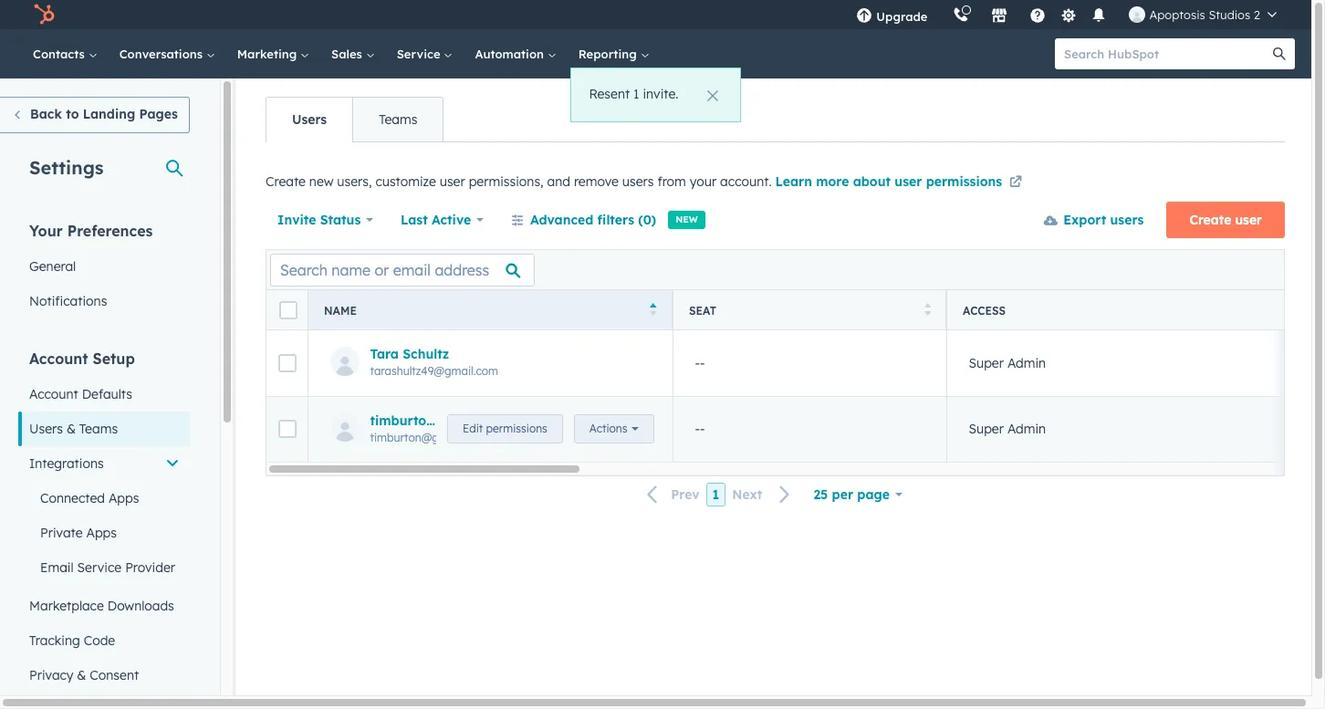 Task type: vqa. For each thing, say whether or not it's contained in the screenshot.
Create corresponding to Create user
yes



Task type: describe. For each thing, give the bounding box(es) containing it.
email service provider link
[[18, 551, 191, 585]]

create user button
[[1167, 202, 1286, 238]]

email
[[40, 560, 74, 576]]

preferences
[[67, 222, 153, 240]]

& for users
[[67, 421, 76, 437]]

advanced filters (0)
[[530, 212, 657, 228]]

users for users
[[292, 111, 327, 128]]

account setup element
[[18, 349, 191, 709]]

code
[[84, 633, 115, 649]]

user inside learn more about user permissions link
[[895, 173, 923, 190]]

edit permissions button
[[447, 415, 563, 444]]

advanced
[[530, 212, 594, 228]]

defaults
[[82, 386, 132, 403]]

press to sort. element
[[925, 303, 932, 318]]

(0)
[[638, 212, 657, 228]]

timburton@gmail.com inside timburton@gmail.com timburton@gmail.com
[[370, 431, 486, 444]]

last active
[[401, 212, 471, 228]]

create user
[[1190, 212, 1263, 228]]

apoptosis
[[1150, 7, 1206, 22]]

downloads
[[107, 598, 174, 614]]

settings link
[[1058, 5, 1081, 24]]

next
[[732, 487, 763, 503]]

page
[[858, 487, 890, 503]]

your preferences element
[[18, 221, 191, 319]]

invite status
[[278, 212, 361, 228]]

notifications link
[[18, 284, 191, 319]]

back
[[30, 106, 62, 122]]

seat
[[689, 304, 717, 317]]

users & teams
[[29, 421, 118, 437]]

help button
[[1023, 0, 1054, 29]]

tracking
[[29, 633, 80, 649]]

to
[[66, 106, 79, 122]]

reporting link
[[568, 29, 661, 79]]

help image
[[1030, 8, 1047, 25]]

per
[[832, 487, 854, 503]]

back to landing pages
[[30, 106, 178, 122]]

your preferences
[[29, 222, 153, 240]]

account defaults
[[29, 386, 132, 403]]

apoptosis studios 2
[[1150, 7, 1261, 22]]

name
[[324, 304, 357, 317]]

users for users & teams
[[29, 421, 63, 437]]

and
[[547, 173, 571, 190]]

privacy
[[29, 667, 73, 684]]

tracking code link
[[18, 624, 191, 658]]

learn
[[776, 173, 813, 190]]

users inside button
[[1111, 212, 1144, 228]]

learn more about user permissions link
[[776, 173, 1026, 194]]

1 -- from the top
[[695, 355, 705, 371]]

actions
[[590, 422, 628, 436]]

Search name or email address search field
[[270, 253, 535, 286]]

0 vertical spatial users
[[623, 173, 654, 190]]

consent
[[90, 667, 139, 684]]

export users
[[1064, 212, 1144, 228]]

status
[[320, 212, 361, 228]]

invite
[[278, 212, 316, 228]]

contacts link
[[22, 29, 108, 79]]

menu containing apoptosis studios 2
[[844, 0, 1290, 29]]

customize
[[376, 173, 436, 190]]

permissions inside button
[[486, 422, 548, 436]]

marketing link
[[226, 29, 321, 79]]

your
[[29, 222, 63, 240]]

press to sort. image
[[925, 303, 932, 315]]

learn more about user permissions
[[776, 173, 1007, 190]]

hubspot image
[[33, 4, 55, 26]]

resent
[[589, 86, 630, 102]]

upgrade image
[[857, 8, 873, 25]]

permissions,
[[469, 173, 544, 190]]

account for account defaults
[[29, 386, 78, 403]]

export users button
[[1033, 202, 1156, 238]]

1 inside resent 1 invite. alert
[[634, 86, 640, 102]]

apoptosis studios 2 button
[[1119, 0, 1288, 29]]

upgrade
[[877, 9, 928, 24]]

navigation containing users
[[266, 97, 444, 142]]

last active button
[[400, 202, 485, 238]]

connected apps link
[[18, 481, 191, 516]]

private apps
[[40, 525, 117, 541]]

new
[[676, 214, 698, 226]]

automation
[[475, 47, 548, 61]]

search button
[[1265, 38, 1296, 69]]

private
[[40, 525, 83, 541]]

provider
[[125, 560, 175, 576]]

settings image
[[1061, 8, 1077, 24]]

apps for connected apps
[[109, 490, 139, 507]]

service link
[[386, 29, 464, 79]]

private apps link
[[18, 516, 191, 551]]

1 super admin from the top
[[969, 355, 1047, 371]]

account setup
[[29, 350, 135, 368]]

ascending sort. press to sort descending. image
[[651, 303, 657, 315]]

access
[[963, 304, 1006, 317]]

from
[[658, 173, 686, 190]]

settings
[[29, 156, 104, 179]]

tracking code
[[29, 633, 115, 649]]

ascending sort. press to sort descending. element
[[651, 303, 657, 318]]

hubspot link
[[22, 4, 68, 26]]

search image
[[1274, 47, 1287, 60]]

automation link
[[464, 29, 568, 79]]

notifications button
[[1084, 0, 1115, 29]]

setup
[[93, 350, 135, 368]]

calling icon image
[[954, 7, 970, 24]]

notifications
[[29, 293, 107, 310]]

integrations button
[[18, 446, 191, 481]]

reporting
[[579, 47, 641, 61]]

sales
[[332, 47, 366, 61]]

marketplace
[[29, 598, 104, 614]]

connected apps
[[40, 490, 139, 507]]



Task type: locate. For each thing, give the bounding box(es) containing it.
create for create new users, customize user permissions, and remove users from your account.
[[266, 173, 306, 190]]

apps for private apps
[[86, 525, 117, 541]]

0 vertical spatial --
[[695, 355, 705, 371]]

1 vertical spatial create
[[1190, 212, 1232, 228]]

pages
[[139, 106, 178, 122]]

calling icon button
[[946, 3, 977, 26]]

0 vertical spatial account
[[29, 350, 88, 368]]

0 horizontal spatial create
[[266, 173, 306, 190]]

users link
[[267, 98, 353, 142]]

1 vertical spatial users
[[29, 421, 63, 437]]

account for account setup
[[29, 350, 88, 368]]

1 vertical spatial teams
[[79, 421, 118, 437]]

1 horizontal spatial users
[[292, 111, 327, 128]]

1 left invite.
[[634, 86, 640, 102]]

apps
[[109, 490, 139, 507], [86, 525, 117, 541]]

0 horizontal spatial &
[[67, 421, 76, 437]]

1 horizontal spatial permissions
[[926, 173, 1003, 190]]

0 vertical spatial timburton@gmail.com
[[370, 412, 514, 429]]

users left the from
[[623, 173, 654, 190]]

0 horizontal spatial users
[[623, 173, 654, 190]]

marketing
[[237, 47, 300, 61]]

general link
[[18, 249, 191, 284]]

apps down connected apps link
[[86, 525, 117, 541]]

remove
[[574, 173, 619, 190]]

-- down seat
[[695, 355, 705, 371]]

0 horizontal spatial permissions
[[486, 422, 548, 436]]

link opens in a new window image
[[1010, 176, 1023, 190]]

last
[[401, 212, 428, 228]]

tara schultz image
[[1130, 6, 1146, 23]]

tara schultz link
[[370, 346, 654, 363]]

conversations
[[119, 47, 206, 61]]

25 per page
[[814, 487, 890, 503]]

next button
[[726, 483, 802, 507]]

& for privacy
[[77, 667, 86, 684]]

account defaults link
[[18, 377, 191, 412]]

0 horizontal spatial 1
[[634, 86, 640, 102]]

menu item
[[941, 0, 945, 29]]

close image
[[708, 90, 719, 101]]

account up users & teams
[[29, 386, 78, 403]]

marketplace downloads link
[[18, 589, 191, 624]]

& right privacy
[[77, 667, 86, 684]]

edit permissions
[[463, 422, 548, 436]]

1 vertical spatial --
[[695, 421, 705, 438]]

0 vertical spatial admin
[[1008, 355, 1047, 371]]

actions button
[[574, 415, 654, 444]]

timburton@gmail.com
[[370, 412, 514, 429], [370, 431, 486, 444]]

1 horizontal spatial 1
[[713, 487, 720, 503]]

users inside "link"
[[29, 421, 63, 437]]

1 vertical spatial timburton@gmail.com
[[370, 431, 486, 444]]

1 right prev
[[713, 487, 720, 503]]

2 timburton@gmail.com from the top
[[370, 431, 486, 444]]

your
[[690, 173, 717, 190]]

2
[[1254, 7, 1261, 22]]

tara schultz tarashultz49@gmail.com
[[370, 346, 499, 378]]

1 vertical spatial super
[[969, 421, 1004, 438]]

&
[[67, 421, 76, 437], [77, 667, 86, 684]]

marketplaces button
[[981, 0, 1019, 29]]

teams up customize
[[379, 111, 418, 128]]

1 vertical spatial users
[[1111, 212, 1144, 228]]

1 vertical spatial 1
[[713, 487, 720, 503]]

users
[[292, 111, 327, 128], [29, 421, 63, 437]]

--
[[695, 355, 705, 371], [695, 421, 705, 438]]

users up "integrations"
[[29, 421, 63, 437]]

general
[[29, 258, 76, 275]]

create inside "button"
[[1190, 212, 1232, 228]]

0 vertical spatial service
[[397, 47, 444, 61]]

1 admin from the top
[[1008, 355, 1047, 371]]

service right sales link
[[397, 47, 444, 61]]

pagination navigation
[[637, 483, 802, 507]]

export
[[1064, 212, 1107, 228]]

users
[[623, 173, 654, 190], [1111, 212, 1144, 228]]

1 horizontal spatial teams
[[379, 111, 418, 128]]

edit
[[463, 422, 483, 436]]

1 horizontal spatial user
[[895, 173, 923, 190]]

timburton@gmail.com down the timburton@gmail.com link
[[370, 431, 486, 444]]

new
[[309, 173, 334, 190]]

1 vertical spatial account
[[29, 386, 78, 403]]

-
[[695, 355, 700, 371], [700, 355, 705, 371], [695, 421, 700, 438], [700, 421, 705, 438]]

user inside create user "button"
[[1236, 212, 1263, 228]]

1 super from the top
[[969, 355, 1004, 371]]

users up new
[[292, 111, 327, 128]]

1 button
[[706, 483, 726, 507]]

0 horizontal spatial users
[[29, 421, 63, 437]]

users,
[[337, 173, 372, 190]]

privacy & consent link
[[18, 658, 191, 693]]

resent 1 invite. alert
[[570, 68, 742, 122]]

1 timburton@gmail.com from the top
[[370, 412, 514, 429]]

0 vertical spatial &
[[67, 421, 76, 437]]

timburton@gmail.com timburton@gmail.com
[[370, 412, 514, 444]]

0 horizontal spatial teams
[[79, 421, 118, 437]]

timburton@gmail.com link
[[370, 412, 514, 429]]

admin
[[1008, 355, 1047, 371], [1008, 421, 1047, 438]]

active
[[432, 212, 471, 228]]

1 horizontal spatial &
[[77, 667, 86, 684]]

0 vertical spatial 1
[[634, 86, 640, 102]]

timburton@gmail.com down "tarashultz49@gmail.com"
[[370, 412, 514, 429]]

0 vertical spatial super
[[969, 355, 1004, 371]]

invite status button
[[277, 202, 374, 238]]

permissions
[[926, 173, 1003, 190], [486, 422, 548, 436]]

service down private apps "link"
[[77, 560, 122, 576]]

navigation
[[266, 97, 444, 142]]

marketplaces image
[[992, 8, 1008, 25]]

2 super from the top
[[969, 421, 1004, 438]]

2 admin from the top
[[1008, 421, 1047, 438]]

service inside account setup element
[[77, 560, 122, 576]]

0 horizontal spatial user
[[440, 173, 465, 190]]

& up "integrations"
[[67, 421, 76, 437]]

landing
[[83, 106, 135, 122]]

create for create user
[[1190, 212, 1232, 228]]

1
[[634, 86, 640, 102], [713, 487, 720, 503]]

0 vertical spatial apps
[[109, 490, 139, 507]]

filters
[[598, 212, 635, 228]]

teams up integrations button
[[79, 421, 118, 437]]

permissions left link opens in a new window icon
[[926, 173, 1003, 190]]

privacy & consent
[[29, 667, 139, 684]]

apps inside "link"
[[86, 525, 117, 541]]

1 vertical spatial permissions
[[486, 422, 548, 436]]

tarashultz49@gmail.com
[[370, 365, 499, 378]]

teams link
[[353, 98, 443, 142]]

invite.
[[643, 86, 679, 102]]

users right export
[[1111, 212, 1144, 228]]

1 vertical spatial service
[[77, 560, 122, 576]]

teams inside account setup element
[[79, 421, 118, 437]]

sales link
[[321, 29, 386, 79]]

0 vertical spatial users
[[292, 111, 327, 128]]

2 super admin from the top
[[969, 421, 1047, 438]]

1 vertical spatial super admin
[[969, 421, 1047, 438]]

apps down integrations button
[[109, 490, 139, 507]]

1 horizontal spatial users
[[1111, 212, 1144, 228]]

1 inside 1 button
[[713, 487, 720, 503]]

about
[[853, 173, 891, 190]]

permissions right edit
[[486, 422, 548, 436]]

0 vertical spatial super admin
[[969, 355, 1047, 371]]

tara
[[370, 346, 399, 363]]

0 vertical spatial permissions
[[926, 173, 1003, 190]]

0 vertical spatial create
[[266, 173, 306, 190]]

connected
[[40, 490, 105, 507]]

prev button
[[637, 483, 706, 507]]

account.
[[720, 173, 772, 190]]

create new users, customize user permissions, and remove users from your account.
[[266, 173, 776, 190]]

prev
[[671, 487, 700, 503]]

2 account from the top
[[29, 386, 78, 403]]

menu
[[844, 0, 1290, 29]]

advanced filters (0) button
[[499, 202, 668, 238]]

1 vertical spatial apps
[[86, 525, 117, 541]]

user
[[440, 173, 465, 190], [895, 173, 923, 190], [1236, 212, 1263, 228]]

1 account from the top
[[29, 350, 88, 368]]

2 horizontal spatial user
[[1236, 212, 1263, 228]]

0 vertical spatial teams
[[379, 111, 418, 128]]

Search HubSpot search field
[[1056, 38, 1279, 69]]

conversations link
[[108, 29, 226, 79]]

users & teams link
[[18, 412, 191, 446]]

contacts
[[33, 47, 88, 61]]

resent 1 invite.
[[589, 86, 679, 102]]

link opens in a new window image
[[1010, 173, 1023, 194]]

1 vertical spatial &
[[77, 667, 86, 684]]

1 vertical spatial admin
[[1008, 421, 1047, 438]]

2 -- from the top
[[695, 421, 705, 438]]

notifications image
[[1092, 8, 1108, 25]]

-- up prev
[[695, 421, 705, 438]]

1 horizontal spatial service
[[397, 47, 444, 61]]

1 horizontal spatial create
[[1190, 212, 1232, 228]]

users inside 'link'
[[292, 111, 327, 128]]

0 horizontal spatial service
[[77, 560, 122, 576]]

account up account defaults
[[29, 350, 88, 368]]



